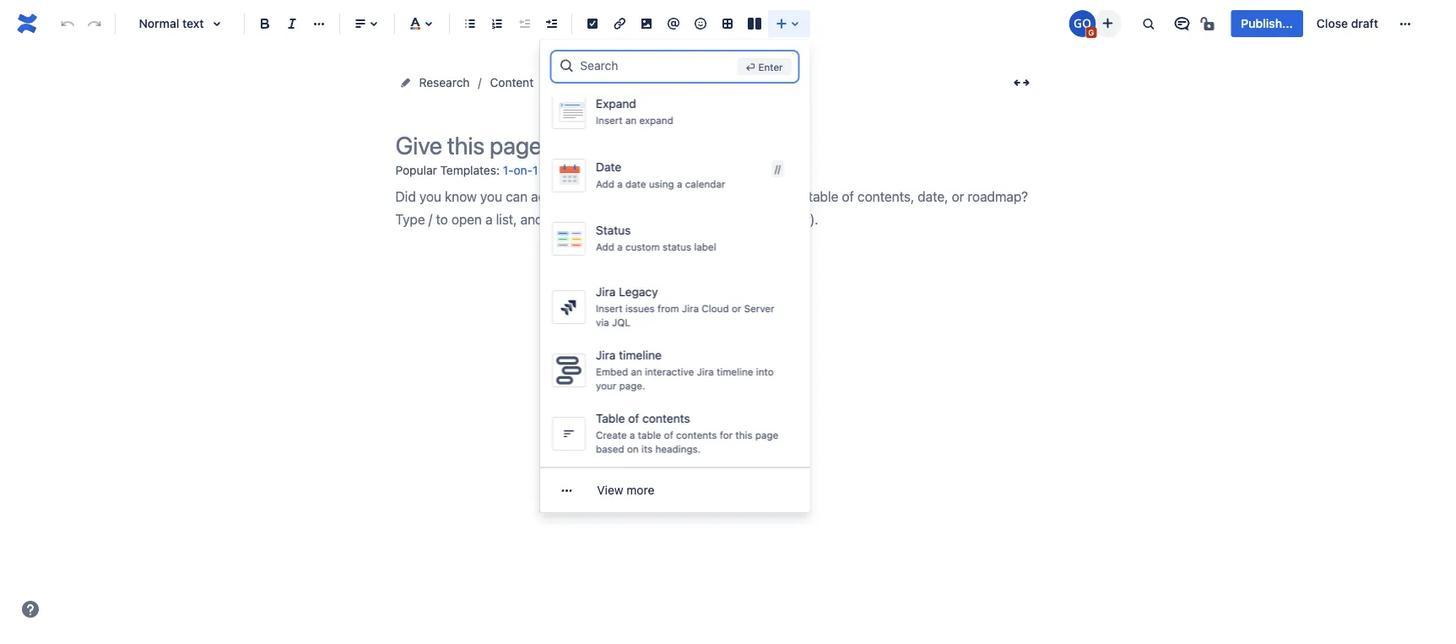 Task type: vqa. For each thing, say whether or not it's contained in the screenshot.


Task type: locate. For each thing, give the bounding box(es) containing it.
make page full-width image
[[1012, 73, 1032, 93]]

timeline up page.
[[619, 348, 661, 362]]

,
[[586, 163, 589, 177]]

normal
[[139, 16, 179, 30]]

align left image
[[350, 14, 371, 34]]

1 horizontal spatial of
[[664, 429, 673, 441]]

date
[[596, 160, 621, 174]]

0 horizontal spatial research link
[[419, 73, 470, 93]]

italic ⌘i image
[[282, 14, 302, 34]]

jira right from
[[682, 303, 699, 315]]

outdent ⇧tab image
[[514, 14, 534, 34]]

label
[[694, 241, 716, 253]]

contents up headings.
[[676, 429, 717, 441]]

1 insert from the top
[[596, 115, 622, 126]]

mention image
[[664, 14, 684, 34]]

a up on
[[629, 429, 635, 441]]

2 vertical spatial add
[[596, 241, 614, 253]]

popular
[[396, 163, 437, 177]]

jira timeline embed an interactive jira timeline into your page.
[[596, 348, 773, 392]]

1 vertical spatial insert
[[596, 303, 622, 315]]

interactive
[[645, 366, 694, 378]]

0 vertical spatial insert
[[596, 115, 622, 126]]

timeline
[[619, 348, 661, 362], [716, 366, 753, 378]]

a inside table of contents create a table of contents for this page based on its headings.
[[629, 429, 635, 441]]

page
[[755, 429, 778, 441]]

insert inside jira legacy insert issues from jira cloud or server via jql
[[596, 303, 622, 315]]

templates:
[[440, 163, 500, 177]]

research link
[[419, 73, 470, 93], [554, 73, 605, 93]]

of up table at the left of page
[[628, 412, 639, 426]]

0 vertical spatial timeline
[[619, 348, 661, 362]]

add left header
[[519, 105, 541, 119]]

research link right move this page icon
[[419, 73, 470, 93]]

embed
[[596, 366, 628, 378]]

0 horizontal spatial timeline
[[619, 348, 661, 362]]

layouts image
[[745, 14, 765, 34]]

an inside "jira timeline embed an interactive jira timeline into your page."
[[631, 366, 642, 378]]

of
[[628, 412, 639, 426], [664, 429, 673, 441]]

custom
[[625, 241, 659, 253]]

insert inside expand insert an expand
[[596, 115, 622, 126]]

insert
[[596, 115, 622, 126], [596, 303, 622, 315]]

research down advanced search icon
[[554, 76, 605, 89]]

contents up table at the left of page
[[642, 412, 690, 426]]

close draft button
[[1307, 10, 1389, 37]]

on
[[627, 443, 638, 455]]

add a date using a calendar
[[596, 178, 725, 190]]

research
[[419, 76, 470, 89], [554, 76, 605, 89]]

⏎
[[746, 61, 756, 73]]

1 vertical spatial an
[[631, 366, 642, 378]]

legacy
[[619, 285, 658, 299]]

0 vertical spatial of
[[628, 412, 639, 426]]

draft
[[1351, 16, 1379, 30]]

header
[[544, 105, 583, 119]]

jira
[[596, 285, 615, 299], [682, 303, 699, 315], [596, 348, 615, 362], [697, 366, 714, 378]]

1 vertical spatial contents
[[676, 429, 717, 441]]

table image
[[718, 14, 738, 34]]

table
[[596, 412, 625, 426]]

gary orlando image
[[1069, 10, 1096, 37]]

0 horizontal spatial of
[[628, 412, 639, 426]]

add down the ls
[[596, 178, 614, 190]]

a
[[617, 178, 622, 190], [677, 178, 682, 190], [617, 241, 622, 253], [629, 429, 635, 441]]

0 vertical spatial add
[[519, 105, 541, 119]]

0 vertical spatial an
[[625, 115, 636, 126]]

1 horizontal spatial timeline
[[716, 366, 753, 378]]

its
[[641, 443, 652, 455]]

a down status
[[617, 241, 622, 253]]

an
[[625, 115, 636, 126], [631, 366, 642, 378]]

normal text button
[[122, 5, 237, 42]]

image
[[586, 105, 620, 119]]

your
[[596, 380, 616, 392]]

for
[[719, 429, 732, 441]]

1
[[533, 163, 538, 177]]

create
[[596, 429, 627, 441]]

0 horizontal spatial research
[[419, 76, 470, 89]]

add down status
[[596, 241, 614, 253]]

this
[[735, 429, 752, 441]]

1 horizontal spatial research
[[554, 76, 605, 89]]

an down expand
[[625, 115, 636, 126]]

timeline left "into"
[[716, 366, 753, 378]]

1-
[[503, 163, 514, 177]]

numbered list ⌘⇧7 image
[[487, 14, 507, 34]]

4
[[592, 163, 600, 177]]

content
[[490, 76, 534, 89]]

add for add header image
[[519, 105, 541, 119]]

add
[[519, 105, 541, 119], [596, 178, 614, 190], [596, 241, 614, 253]]

1 horizontal spatial research link
[[554, 73, 605, 93]]

an up page.
[[631, 366, 642, 378]]

research right move this page icon
[[419, 76, 470, 89]]

1 vertical spatial of
[[664, 429, 673, 441]]

⏎ enter
[[746, 61, 783, 73]]

more
[[627, 483, 655, 497]]

of up headings.
[[664, 429, 673, 441]]

research link up add header image
[[554, 73, 605, 93]]

//
[[774, 163, 780, 175]]

a left the date
[[617, 178, 622, 190]]

1 research link from the left
[[419, 73, 470, 93]]

advanced search image
[[558, 57, 575, 74]]

Give this page a title text field
[[396, 132, 1037, 160]]

Main content area, start typing to enter text. text field
[[396, 185, 1037, 231]]

1 vertical spatial add
[[596, 178, 614, 190]]

1 research from the left
[[419, 76, 470, 89]]

add header image button
[[492, 102, 630, 123]]

insert up via
[[596, 303, 622, 315]]

view more
[[597, 483, 655, 497]]

add inside button
[[519, 105, 541, 119]]

2 insert from the top
[[596, 303, 622, 315]]

add image, video, or file image
[[637, 14, 657, 34]]

contents
[[642, 412, 690, 426], [676, 429, 717, 441]]

insert down expand
[[596, 115, 622, 126]]

an inside expand insert an expand
[[625, 115, 636, 126]]



Task type: describe. For each thing, give the bounding box(es) containing it.
date
[[625, 178, 646, 190]]

status
[[662, 241, 691, 253]]

status add a custom status label
[[596, 223, 716, 253]]

publish...
[[1241, 16, 1293, 30]]

expand
[[639, 115, 673, 126]]

view
[[597, 483, 624, 497]]

view more button
[[540, 474, 810, 507]]

find and replace image
[[1138, 14, 1159, 34]]

confluence image
[[14, 10, 41, 37]]

link image
[[610, 14, 630, 34]]

ls
[[603, 163, 616, 177]]

jira up embed
[[596, 348, 615, 362]]

0 vertical spatial contents
[[642, 412, 690, 426]]

into
[[756, 366, 773, 378]]

page.
[[619, 380, 645, 392]]

move this page image
[[399, 76, 412, 89]]

based
[[596, 443, 624, 455]]

more image
[[1396, 14, 1416, 34]]

headings.
[[655, 443, 700, 455]]

issues
[[625, 303, 654, 315]]

content link
[[490, 73, 534, 93]]

a inside status add a custom status label
[[617, 241, 622, 253]]

table of contents create a table of contents for this page based on its headings.
[[596, 412, 778, 455]]

jql
[[612, 317, 630, 328]]

2 research from the left
[[554, 76, 605, 89]]

1 vertical spatial timeline
[[716, 366, 753, 378]]

or
[[731, 303, 741, 315]]

meeting
[[541, 163, 586, 177]]

invite to edit image
[[1098, 13, 1118, 33]]

4 ls retrospective button
[[592, 157, 694, 185]]

2 research link from the left
[[554, 73, 605, 93]]

add inside status add a custom status label
[[596, 241, 614, 253]]

a right the using
[[677, 178, 682, 190]]

enter
[[758, 61, 783, 73]]

popular templates: 1-on-1 meeting , 4 ls retrospective
[[396, 163, 694, 177]]

help image
[[20, 599, 41, 620]]

action item image
[[583, 14, 603, 34]]

jira legacy insert issues from jira cloud or server via jql
[[596, 285, 774, 328]]

indent tab image
[[541, 14, 561, 34]]

via
[[596, 317, 609, 328]]

confluence image
[[14, 10, 41, 37]]

comment icon image
[[1172, 14, 1192, 34]]

1-on-1 meeting button
[[503, 157, 586, 185]]

calendar
[[685, 178, 725, 190]]

no restrictions image
[[1199, 14, 1219, 34]]

text
[[182, 16, 204, 30]]

emoji image
[[691, 14, 711, 34]]

on-
[[514, 163, 533, 177]]

using
[[649, 178, 674, 190]]

search field
[[580, 50, 731, 81]]

add for add a date using a calendar
[[596, 178, 614, 190]]

bold ⌘b image
[[255, 14, 275, 34]]

server
[[744, 303, 774, 315]]

close draft
[[1317, 16, 1379, 30]]

bullet list ⌘⇧8 image
[[460, 14, 480, 34]]

expand insert an expand
[[596, 97, 673, 126]]

add header image
[[519, 105, 620, 119]]

jira right interactive
[[697, 366, 714, 378]]

undo ⌘z image
[[57, 14, 78, 34]]

close
[[1317, 16, 1348, 30]]

jira up via
[[596, 285, 615, 299]]

status
[[596, 223, 631, 237]]

table
[[638, 429, 661, 441]]

normal text
[[139, 16, 204, 30]]

retrospective
[[619, 163, 694, 177]]

from
[[657, 303, 679, 315]]

more formatting image
[[309, 14, 329, 34]]

publish... button
[[1231, 10, 1303, 37]]

cloud
[[701, 303, 729, 315]]

expand
[[596, 97, 636, 111]]

redo ⌘⇧z image
[[84, 14, 105, 34]]



